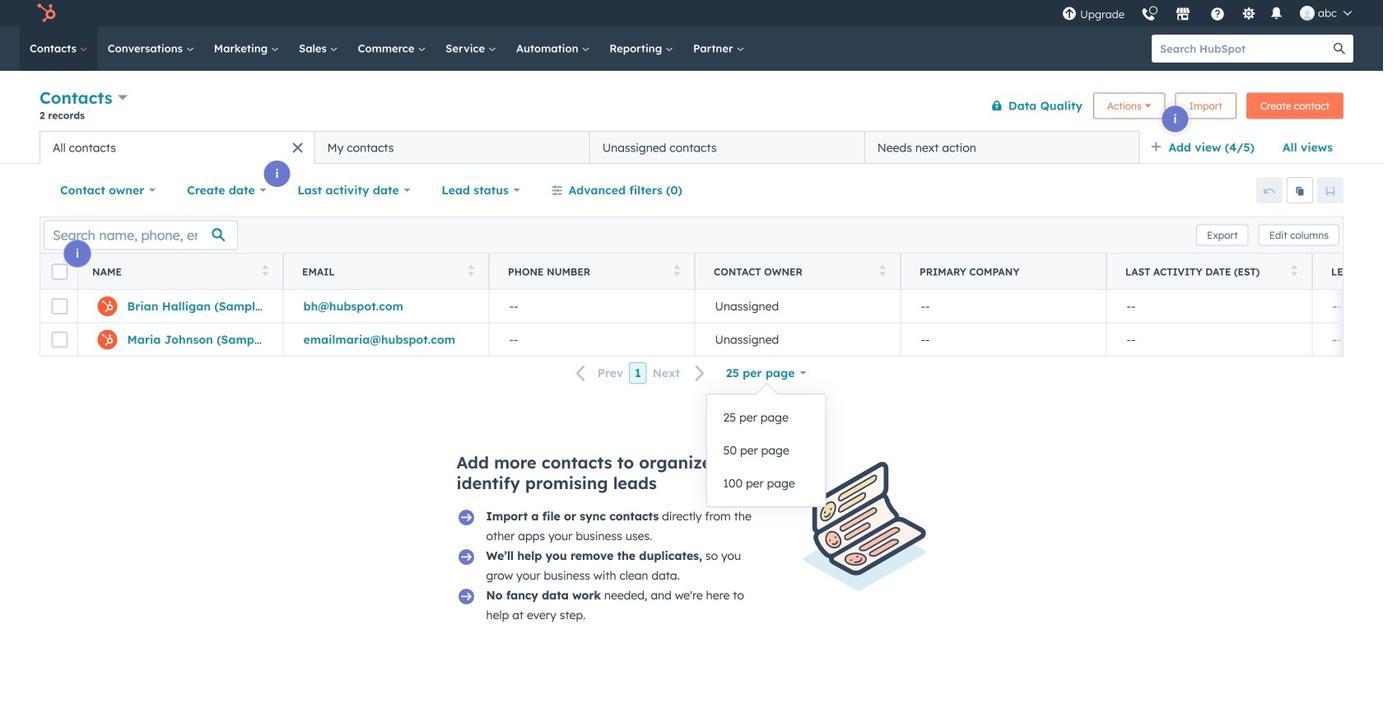 Task type: locate. For each thing, give the bounding box(es) containing it.
press to sort. image for fourth press to sort. element
[[880, 265, 886, 276]]

marketplaces image
[[1176, 7, 1191, 22]]

press to sort. element
[[262, 265, 269, 279], [468, 265, 474, 279], [674, 265, 680, 279], [880, 265, 886, 279], [1292, 265, 1298, 279]]

column header
[[901, 254, 1108, 290]]

menu
[[1054, 0, 1364, 26]]

banner
[[40, 84, 1344, 131]]

Search HubSpot search field
[[1152, 35, 1326, 63]]

4 press to sort. element from the left
[[880, 265, 886, 279]]

2 press to sort. element from the left
[[468, 265, 474, 279]]

4 press to sort. image from the left
[[880, 265, 886, 276]]

press to sort. image
[[262, 265, 269, 276], [468, 265, 474, 276], [674, 265, 680, 276], [880, 265, 886, 276], [1292, 265, 1298, 276]]

3 press to sort. image from the left
[[674, 265, 680, 276]]

pagination navigation
[[566, 362, 716, 384]]

5 press to sort. element from the left
[[1292, 265, 1298, 279]]

Search name, phone, email addresses, or company search field
[[44, 220, 238, 250]]

2 press to sort. image from the left
[[468, 265, 474, 276]]

gary orlando image
[[1301, 6, 1315, 21]]

5 press to sort. image from the left
[[1292, 265, 1298, 276]]

1 press to sort. image from the left
[[262, 265, 269, 276]]

3 press to sort. element from the left
[[674, 265, 680, 279]]



Task type: vqa. For each thing, say whether or not it's contained in the screenshot.
Data Quality BUTTON at top right
no



Task type: describe. For each thing, give the bounding box(es) containing it.
press to sort. image for fourth press to sort. element from the right
[[468, 265, 474, 276]]

press to sort. image for 3rd press to sort. element from right
[[674, 265, 680, 276]]

press to sort. image for 5th press to sort. element from right
[[262, 265, 269, 276]]

1 press to sort. element from the left
[[262, 265, 269, 279]]

press to sort. image for fifth press to sort. element from left
[[1292, 265, 1298, 276]]



